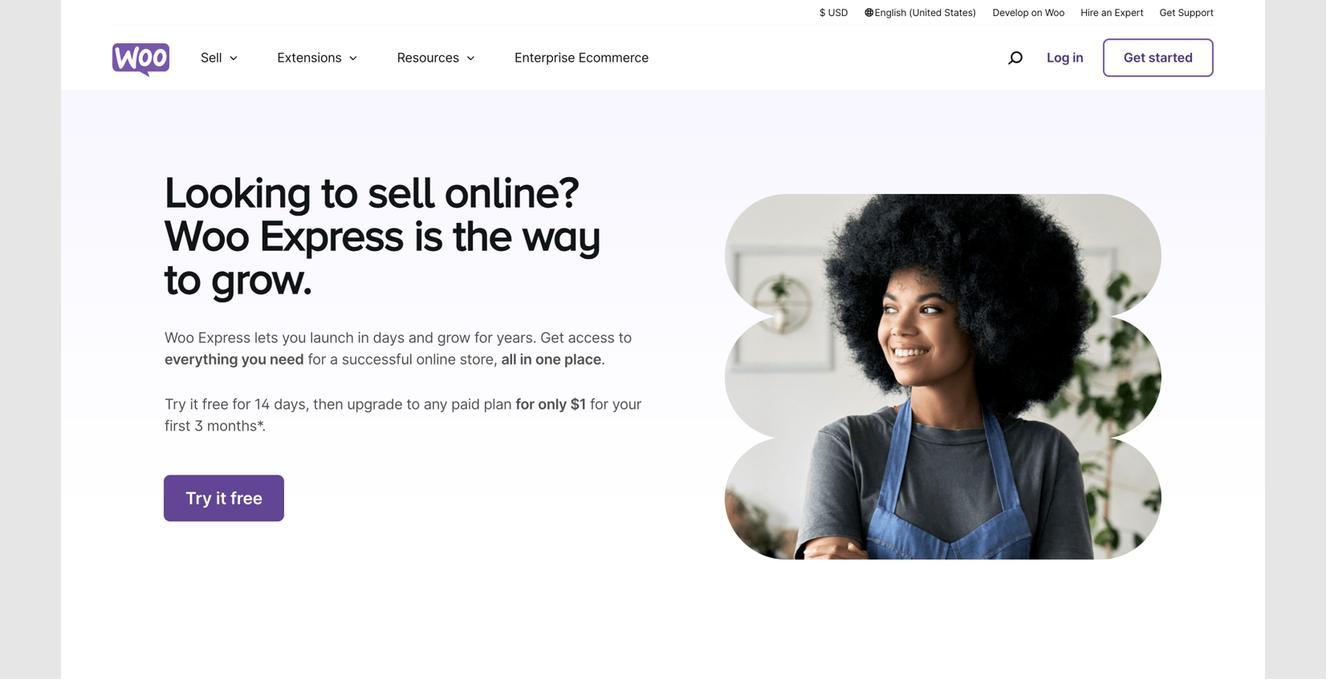 Task type: locate. For each thing, give the bounding box(es) containing it.
0 vertical spatial try
[[165, 396, 186, 413]]

way
[[523, 211, 601, 259]]

free up 3
[[202, 396, 228, 413]]

get up one
[[540, 329, 564, 347]]

you up need
[[282, 329, 306, 347]]

to left sell
[[322, 167, 358, 216]]

free for try it free for 14 days, then upgrade to any paid plan for only $1
[[202, 396, 228, 413]]

support
[[1178, 7, 1214, 18]]

$1
[[570, 396, 586, 413]]

woo
[[1045, 7, 1065, 18], [165, 211, 249, 259], [165, 329, 194, 347]]

0 vertical spatial in
[[1073, 50, 1084, 65]]

1 vertical spatial express
[[198, 329, 251, 347]]

try up first
[[165, 396, 186, 413]]

on
[[1031, 7, 1043, 18]]

expert
[[1115, 7, 1144, 18]]

try
[[165, 396, 186, 413], [185, 489, 212, 509]]

1 horizontal spatial express
[[260, 211, 404, 259]]

0 vertical spatial woo
[[1045, 7, 1065, 18]]

express
[[260, 211, 404, 259], [198, 329, 251, 347]]

in right all
[[520, 351, 532, 368]]

days,
[[274, 396, 309, 413]]

for right $1
[[590, 396, 608, 413]]

a
[[330, 351, 338, 368]]

extensions
[[277, 50, 342, 65]]

to inside woo express lets you launch in days and grow for years. get access to everything you need for a successful online store, all in one place .
[[619, 329, 632, 347]]

free down months*.
[[230, 489, 263, 509]]

you
[[282, 329, 306, 347], [241, 351, 266, 368]]

it
[[190, 396, 198, 413], [216, 489, 226, 509]]

2 horizontal spatial get
[[1160, 7, 1176, 18]]

0 vertical spatial get
[[1160, 7, 1176, 18]]

0 horizontal spatial in
[[358, 329, 369, 347]]

get inside service navigation menu element
[[1124, 50, 1146, 65]]

service navigation menu element
[[973, 32, 1214, 84]]

develop
[[993, 7, 1029, 18]]

$ usd button
[[820, 6, 848, 19]]

get
[[1160, 7, 1176, 18], [1124, 50, 1146, 65], [540, 329, 564, 347]]

1 horizontal spatial you
[[282, 329, 306, 347]]

it inside the try it free link
[[216, 489, 226, 509]]

0 horizontal spatial get
[[540, 329, 564, 347]]

1 horizontal spatial free
[[230, 489, 263, 509]]

0 horizontal spatial to
[[322, 167, 358, 216]]

in
[[1073, 50, 1084, 65], [358, 329, 369, 347], [520, 351, 532, 368]]

it up 3
[[190, 396, 198, 413]]

2 vertical spatial woo
[[165, 329, 194, 347]]

for
[[474, 329, 493, 347], [308, 351, 326, 368], [232, 396, 251, 413], [516, 396, 535, 413], [590, 396, 608, 413]]

0 vertical spatial to
[[322, 167, 358, 216]]

0 vertical spatial you
[[282, 329, 306, 347]]

to
[[322, 167, 358, 216], [619, 329, 632, 347], [406, 396, 420, 413]]

2 horizontal spatial in
[[1073, 50, 1084, 65]]

to left any
[[406, 396, 420, 413]]

1 vertical spatial it
[[216, 489, 226, 509]]

0 vertical spatial it
[[190, 396, 198, 413]]

looking
[[165, 167, 311, 216]]

for left only
[[516, 396, 535, 413]]

it for try it free
[[216, 489, 226, 509]]

(united
[[909, 7, 942, 18]]

get for get started
[[1124, 50, 1146, 65]]

get left started
[[1124, 50, 1146, 65]]

resources button
[[378, 26, 495, 90]]

you down lets
[[241, 351, 266, 368]]

in left days at the left
[[358, 329, 369, 347]]

it down months*.
[[216, 489, 226, 509]]

1 horizontal spatial get
[[1124, 50, 1146, 65]]

.
[[601, 351, 605, 368]]

and
[[408, 329, 433, 347]]

0 vertical spatial express
[[260, 211, 404, 259]]

1 vertical spatial in
[[358, 329, 369, 347]]

sell
[[201, 50, 222, 65]]

1 horizontal spatial in
[[520, 351, 532, 368]]

try it free for 14 days, then upgrade to any paid plan for only $1
[[165, 396, 586, 413]]

woo inside looking to sell online? woo express is the way to grow.
[[165, 211, 249, 259]]

develop on woo
[[993, 7, 1065, 18]]

get support
[[1160, 7, 1214, 18]]

1 vertical spatial woo
[[165, 211, 249, 259]]

1 vertical spatial to
[[619, 329, 632, 347]]

in inside service navigation menu element
[[1073, 50, 1084, 65]]

in right log
[[1073, 50, 1084, 65]]

1 vertical spatial free
[[230, 489, 263, 509]]

any
[[424, 396, 447, 413]]

express inside woo express lets you launch in days and grow for years. get access to everything you need for a successful online store, all in one place .
[[198, 329, 251, 347]]

hire an expert link
[[1081, 6, 1144, 19]]

2 horizontal spatial to
[[619, 329, 632, 347]]

0 vertical spatial free
[[202, 396, 228, 413]]

2 vertical spatial get
[[540, 329, 564, 347]]

enterprise ecommerce link
[[495, 26, 668, 90]]

ecommerce
[[579, 50, 649, 65]]

store,
[[460, 351, 497, 368]]

2 vertical spatial in
[[520, 351, 532, 368]]

woo inside woo express lets you launch in days and grow for years. get access to everything you need for a successful online store, all in one place .
[[165, 329, 194, 347]]

try for try it free for 14 days, then upgrade to any paid plan for only $1
[[165, 396, 186, 413]]

14
[[254, 396, 270, 413]]

2 vertical spatial to
[[406, 396, 420, 413]]

1 horizontal spatial to
[[406, 396, 420, 413]]

0 horizontal spatial express
[[198, 329, 251, 347]]

woocommerce image
[[112, 43, 169, 77]]

1 vertical spatial get
[[1124, 50, 1146, 65]]

0 horizontal spatial it
[[190, 396, 198, 413]]

english (united states)
[[875, 7, 976, 18]]

get for get support
[[1160, 7, 1176, 18]]

started
[[1149, 50, 1193, 65]]

0 horizontal spatial free
[[202, 396, 228, 413]]

get started link
[[1103, 39, 1214, 77]]

1 horizontal spatial it
[[216, 489, 226, 509]]

0 horizontal spatial you
[[241, 351, 266, 368]]

your
[[612, 396, 642, 413]]

for your first 3 months*.
[[165, 396, 642, 435]]

sell button
[[181, 26, 258, 90]]

get left support at top
[[1160, 7, 1176, 18]]

is
[[414, 211, 443, 259]]

to right access
[[619, 329, 632, 347]]

try down 3
[[185, 489, 212, 509]]

3
[[194, 417, 203, 435]]

search image
[[1002, 45, 1028, 71]]

free
[[202, 396, 228, 413], [230, 489, 263, 509]]

enterprise
[[515, 50, 575, 65]]

1 vertical spatial try
[[185, 489, 212, 509]]

1 vertical spatial you
[[241, 351, 266, 368]]



Task type: describe. For each thing, give the bounding box(es) containing it.
log
[[1047, 50, 1070, 65]]

successful
[[342, 351, 412, 368]]

upgrade
[[347, 396, 403, 413]]

plan
[[484, 396, 512, 413]]

only
[[538, 396, 567, 413]]

get inside woo express lets you launch in days and grow for years. get access to everything you need for a successful online store, all in one place .
[[540, 329, 564, 347]]

an
[[1101, 7, 1112, 18]]

enterprise ecommerce
[[515, 50, 649, 65]]

express inside looking to sell online? woo express is the way to grow.
[[260, 211, 404, 259]]

free for try it free
[[230, 489, 263, 509]]

extensions button
[[258, 26, 378, 90]]

for inside for your first 3 months*.
[[590, 396, 608, 413]]

months*.
[[207, 417, 266, 435]]

everything
[[165, 351, 238, 368]]

try for try it free
[[185, 489, 212, 509]]

develop on woo link
[[993, 6, 1065, 19]]

place
[[564, 351, 601, 368]]

then
[[313, 396, 343, 413]]

days
[[373, 329, 405, 347]]

woo express lets you launch in days and grow for years. get access to everything you need for a successful online store, all in one place .
[[165, 329, 632, 368]]

paid
[[451, 396, 480, 413]]

lets
[[254, 329, 278, 347]]

log in link
[[1041, 40, 1090, 75]]

hire
[[1081, 7, 1099, 18]]

looking to sell online? woo express is the way to grow.
[[165, 167, 601, 303]]

the
[[453, 211, 512, 259]]

get support link
[[1160, 6, 1214, 19]]

one
[[535, 351, 561, 368]]

states)
[[944, 7, 976, 18]]

for left a
[[308, 351, 326, 368]]

english (united states) button
[[864, 6, 977, 19]]

all
[[501, 351, 517, 368]]

need
[[270, 351, 304, 368]]

try it free link
[[164, 476, 284, 522]]

grow
[[437, 329, 471, 347]]

usd
[[828, 7, 848, 18]]

for up store,
[[474, 329, 493, 347]]

launch
[[310, 329, 354, 347]]

online?
[[445, 167, 579, 216]]

english
[[875, 7, 906, 18]]

hire an expert
[[1081, 7, 1144, 18]]

resources
[[397, 50, 459, 65]]

to inside looking to sell online? woo express is the way to grow.
[[322, 167, 358, 216]]

it for try it free for 14 days, then upgrade to any paid plan for only $1
[[190, 396, 198, 413]]

to grow.
[[165, 254, 312, 303]]

$ usd
[[820, 7, 848, 18]]

get started
[[1124, 50, 1193, 65]]

sell
[[368, 167, 434, 216]]

online
[[416, 351, 456, 368]]

$
[[820, 7, 826, 18]]

access
[[568, 329, 615, 347]]

years.
[[497, 329, 537, 347]]

try it free
[[185, 489, 263, 509]]

first
[[165, 417, 190, 435]]

log in
[[1047, 50, 1084, 65]]

for left the 14
[[232, 396, 251, 413]]



Task type: vqa. For each thing, say whether or not it's contained in the screenshot.
woocommerce is built and supported by woo, along with contributions from a global community of developers.
no



